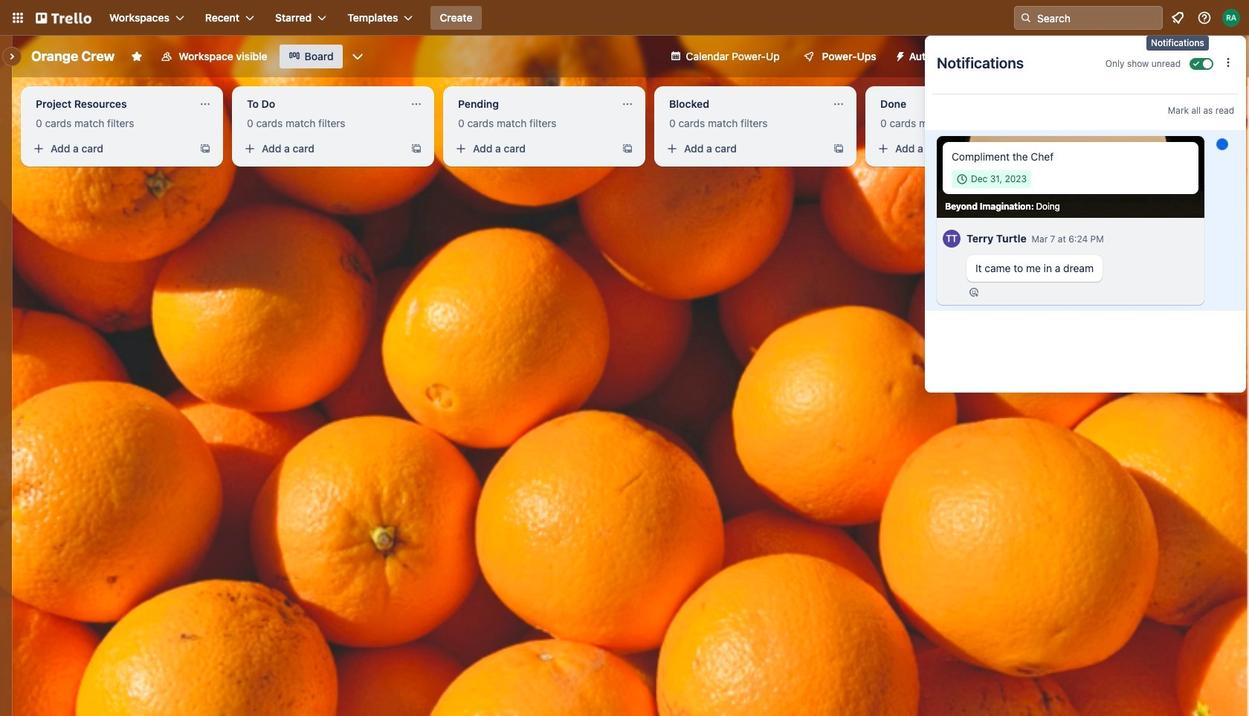 Task type: locate. For each thing, give the bounding box(es) containing it.
search image
[[1020, 12, 1032, 24]]

tooltip
[[1147, 36, 1209, 50]]

None text field
[[27, 92, 193, 116], [238, 92, 405, 116], [449, 92, 616, 116], [27, 92, 193, 116], [238, 92, 405, 116], [449, 92, 616, 116]]

create from template… image
[[199, 143, 211, 155], [410, 143, 422, 155], [622, 143, 634, 155], [833, 143, 845, 155]]

0 notifications image
[[1169, 9, 1187, 27]]

None text field
[[660, 92, 827, 116], [872, 92, 1038, 116], [660, 92, 827, 116], [872, 92, 1038, 116]]

1 create from template… image from the left
[[199, 143, 211, 155]]

star or unstar board image
[[131, 51, 143, 62]]

2 create from template… image from the left
[[410, 143, 422, 155]]

customize views image
[[350, 49, 365, 64]]

terry turtle (terryturtle) image
[[943, 228, 961, 250]]

sm image
[[888, 45, 909, 65]]

ruby anderson (rubyanderson7) image
[[1131, 46, 1152, 67]]



Task type: describe. For each thing, give the bounding box(es) containing it.
show menu image
[[1222, 49, 1237, 64]]

4 create from template… image from the left
[[833, 143, 845, 155]]

3 create from template… image from the left
[[622, 143, 634, 155]]

primary element
[[0, 0, 1249, 36]]

Board name text field
[[24, 45, 122, 68]]

ruby anderson (rubyanderson7) image
[[1223, 9, 1240, 27]]

Search field
[[1032, 7, 1162, 28]]

back to home image
[[36, 6, 91, 30]]

create from template… image
[[1044, 143, 1056, 155]]

open information menu image
[[1197, 10, 1212, 25]]



Task type: vqa. For each thing, say whether or not it's contained in the screenshot.
Ruby Anderson (rubyanderson7) image within the Primary element
yes



